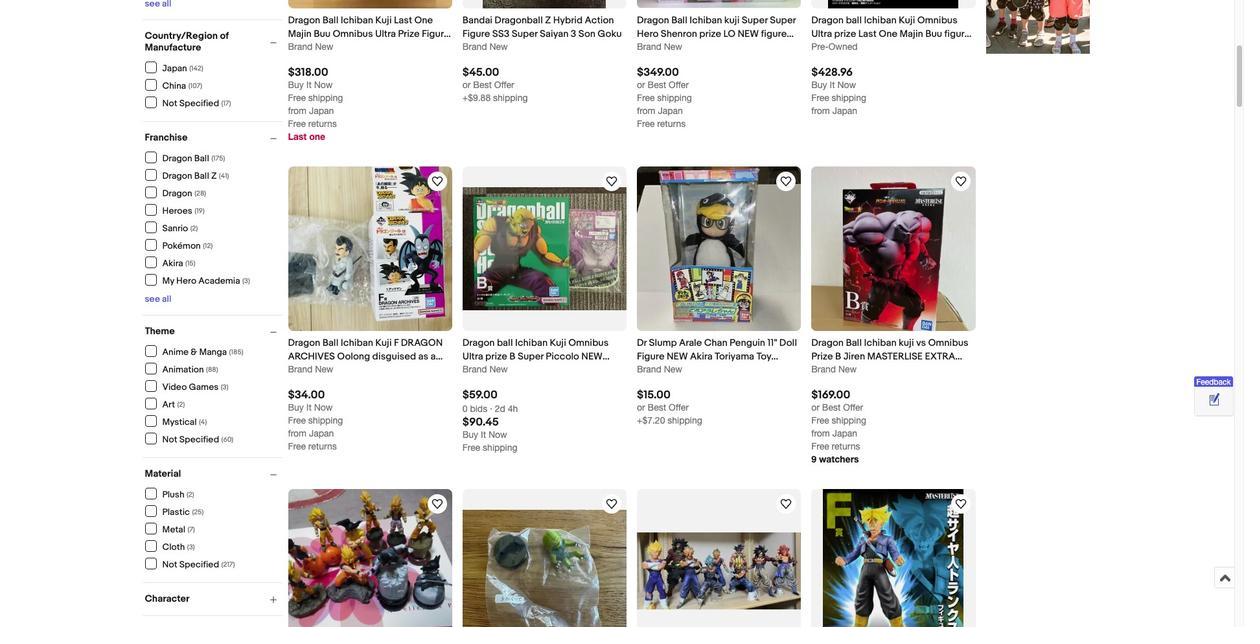 Task type: describe. For each thing, give the bounding box(es) containing it.
not specified (217)
[[162, 559, 235, 570]]

plastic (25)
[[162, 507, 204, 518]]

ultra for $428.96
[[812, 28, 832, 40]]

kuji for $318.00
[[375, 14, 392, 27]]

my
[[162, 275, 174, 286]]

dragon ball ichiban kuji omnibus ultra prize b super piccolo new figure japan link
[[463, 336, 627, 376]]

b for $59.00
[[510, 350, 516, 363]]

feedback
[[1197, 378, 1231, 387]]

ichiban for $349.00
[[690, 14, 722, 27]]

bids
[[470, 404, 488, 414]]

pre-
[[812, 42, 829, 52]]

dr slump arale chan penguin 11" doll figure new akira toriyama toy manga anime image
[[637, 167, 801, 331]]

super inside dragon ball ichiban kuji omnibus ultra prize b super piccolo new figure japan
[[518, 350, 544, 363]]

or for $349.00
[[637, 80, 645, 90]]

shipping inside the $59.00 0 bids · 2d 4h $90.45 buy it now free shipping
[[483, 443, 518, 453]]

new inside dragon ball ichiban kuji omnibus ultra prize b super piccolo new figure japan
[[582, 350, 603, 363]]

$59.00
[[463, 389, 498, 402]]

brand for $349.00
[[637, 42, 662, 52]]

chan
[[704, 337, 728, 349]]

video games (3)
[[162, 381, 229, 392]]

9
[[812, 454, 817, 465]]

it for $318.00
[[306, 80, 312, 90]]

academia
[[198, 275, 240, 286]]

watchers
[[819, 454, 859, 465]]

brand new for $318.00
[[288, 42, 333, 52]]

$349.00 or best offer free shipping from japan free returns
[[637, 66, 692, 129]]

china
[[162, 80, 186, 91]]

last inside dragon ball ichiban kuji last one majin buu omnibus ultra prize figure new
[[394, 14, 412, 27]]

sanrio
[[162, 223, 188, 234]]

shipping for $349.00
[[657, 93, 692, 103]]

z for hybrid
[[545, 14, 551, 27]]

ball for $349.00
[[672, 14, 688, 27]]

super inside bandai dragonball z hybrid action figure ss3 super saiyan 3 son goku brand new
[[512, 28, 538, 40]]

heroes
[[162, 205, 192, 216]]

ball for $318.00
[[323, 14, 339, 27]]

ball for $428.96
[[846, 14, 862, 27]]

disguised
[[372, 350, 416, 363]]

$34.00 buy it now free shipping from japan free returns
[[288, 389, 343, 452]]

japan inside $169.00 or best offer free shipping from japan free returns 9 watchers
[[833, 428, 858, 439]]

returns for $349.00
[[657, 119, 686, 129]]

(3) inside my hero academia (3)
[[242, 276, 250, 285]]

dragon for $34.00
[[288, 337, 320, 349]]

ball for $59.00
[[497, 337, 513, 349]]

dr
[[637, 337, 647, 349]]

watch bandai dragon ball z deformation mini figure saibaman image
[[604, 496, 620, 512]]

ultra inside dragon ball ichiban kuji last one majin buu omnibus ultra prize figure new
[[375, 28, 396, 40]]

2d
[[495, 404, 506, 414]]

franchise button
[[145, 132, 282, 144]]

(107)
[[188, 81, 202, 90]]

see all
[[145, 294, 171, 305]]

4h
[[508, 404, 518, 414]]

best for $15.00
[[648, 402, 666, 413]]

(17)
[[221, 99, 231, 107]]

country/region
[[145, 30, 218, 42]]

ultra for $59.00
[[463, 350, 483, 363]]

$318.00
[[288, 66, 328, 79]]

(88)
[[206, 365, 218, 374]]

new for $15.00
[[664, 364, 683, 374]]

f
[[394, 337, 399, 349]]

kuji for $349.00
[[725, 14, 740, 27]]

figure inside bandai dragonball z hybrid action figure ss3 super saiyan 3 son goku brand new
[[463, 28, 490, 40]]

specified for not specified (17)
[[179, 98, 219, 109]]

ichiban for $428.96
[[864, 14, 897, 27]]

now for $318.00
[[314, 80, 333, 90]]

anime & manga (185)
[[162, 346, 243, 357]]

(41)
[[219, 171, 229, 180]]

plastic
[[162, 507, 190, 518]]

last inside the dragon ball ichiban kuji omnibus ultra prize last one majin buu  figure 629007
[[859, 28, 877, 40]]

figure inside dragon ball ichiban kuji last one majin buu omnibus ultra prize figure new
[[422, 28, 450, 40]]

my hero academia (3)
[[162, 275, 250, 286]]

specified for not specified (217)
[[179, 559, 219, 570]]

now inside the $59.00 0 bids · 2d 4h $90.45 buy it now free shipping
[[489, 430, 507, 440]]

offer for $169.00
[[843, 402, 863, 413]]

kuji for $428.96
[[899, 14, 915, 27]]

dragon ball ichiban kuji omnibus ultra prize last one majin buu  figure 629007
[[812, 14, 970, 54]]

returns for $169.00
[[832, 441, 860, 452]]

(142)
[[189, 64, 203, 72]]

new for $349.00
[[664, 42, 683, 52]]

dragon ball ichiban kuji super super hero shenron prize lo new figure japan link
[[637, 14, 801, 54]]

goku
[[598, 28, 622, 40]]

see all button
[[145, 294, 171, 305]]

sanrio (2)
[[162, 223, 198, 234]]

watch dragon ball ichiban kuji f dragon archives oolong disguised as a gentleman new image
[[430, 174, 445, 190]]

brand new for $59.00
[[463, 364, 508, 374]]

dragon ball ichiban kuji f dragon archives oolong disguised as a gentleman new
[[288, 337, 443, 376]]

figure inside dr slump arale chan penguin 11" doll figure new akira toriyama toy manga anime
[[637, 350, 665, 363]]

from for $34.00
[[288, 428, 307, 439]]

japan inside $318.00 buy it now free shipping from japan free returns last one
[[309, 106, 334, 116]]

dragon ball figure goku etc bandai amusement prize akira toriyama anime lot image
[[288, 489, 452, 627]]

brand inside bandai dragonball z hybrid action figure ss3 super saiyan 3 son goku brand new
[[463, 42, 487, 52]]

dragon ball ichiban kuji omnibus ultra prize f trunks super saiyan new figure image
[[823, 489, 964, 627]]

or for $45.00
[[463, 80, 471, 90]]

(2) for sanrio
[[190, 224, 198, 232]]

shipping for $318.00
[[308, 93, 343, 103]]

it inside the $59.00 0 bids · 2d 4h $90.45 buy it now free shipping
[[481, 430, 486, 440]]

dragon ball ichiban kuji super super hero shenron prize lo new figure japan heading
[[637, 14, 796, 54]]

$15.00
[[637, 389, 671, 402]]

japan (142)
[[162, 63, 203, 74]]

slump
[[649, 337, 677, 349]]

new for $59.00
[[490, 364, 508, 374]]

dragon ball ichiban kuji last one majin buu omnibus ultra prize figure new image
[[288, 0, 452, 9]]

anime inside dr slump arale chan penguin 11" doll figure new akira toriyama toy manga anime
[[669, 364, 697, 376]]

11"
[[768, 337, 777, 349]]

dragon ball ichiban kuji omnibus ultra prize b super piccolo new figure japan image
[[463, 187, 627, 310]]

&
[[191, 346, 197, 357]]

as
[[418, 350, 429, 363]]

(175)
[[211, 154, 225, 162]]

japan inside dragon ball ichiban kuji omnibus ultra prize b super piccolo new figure japan
[[491, 364, 517, 376]]

dragon ball ichiban kuji f dragon archives oolong disguised as a gentleman new heading
[[288, 337, 443, 376]]

brand new for $169.00
[[812, 364, 857, 374]]

best for $349.00
[[648, 80, 666, 90]]

of
[[220, 30, 229, 42]]

(3) inside "cloth (3)"
[[187, 543, 195, 551]]

bandai dragon ball z deformation mini figure saibaman image
[[463, 510, 627, 627]]

archives
[[288, 350, 335, 363]]

brand for $318.00
[[288, 42, 313, 52]]

from for $349.00
[[637, 106, 656, 116]]

new inside dragon ball ichiban kuji f dragon archives oolong disguised as a gentleman new
[[338, 364, 357, 376]]

629007
[[812, 42, 846, 54]]

oolong
[[337, 350, 370, 363]]

omnibus inside dragon ball ichiban kuji last one majin buu omnibus ultra prize figure new
[[333, 28, 373, 40]]

hero inside dragon ball ichiban kuji super super hero shenron prize lo new figure japan
[[637, 28, 659, 40]]

from for $428.96
[[812, 106, 830, 116]]

new inside dr slump arale chan penguin 11" doll figure new akira toriyama toy manga anime
[[667, 350, 688, 363]]

ichiban for $34.00
[[341, 337, 373, 349]]

theme button
[[145, 325, 282, 338]]

extra
[[925, 350, 956, 363]]

(7)
[[188, 525, 195, 534]]

buy for $318.00
[[288, 80, 304, 90]]

dragon for $169.00
[[812, 337, 844, 349]]

akira inside dr slump arale chan penguin 11" doll figure new akira toriyama toy manga anime
[[690, 350, 713, 363]]

(28)
[[195, 189, 206, 197]]

now for $34.00
[[314, 402, 333, 413]]

b for $169.00
[[836, 350, 842, 363]]

not specified (60)
[[162, 434, 233, 445]]

buy for $428.96
[[812, 80, 827, 90]]

dragon ball ichiban kuji vs omnibus prize b jiren masterlise extra new japan link
[[812, 336, 976, 376]]

toriyama
[[715, 350, 755, 363]]

0
[[463, 404, 468, 414]]

dragon ball ichiban kuji vs omnibus prize b jiren masterlise extra new japan heading
[[812, 337, 969, 376]]

or for $169.00
[[812, 402, 820, 413]]

figure for $349.00
[[761, 28, 787, 40]]

$169.00 or best offer free shipping from japan free returns 9 watchers
[[812, 389, 867, 465]]

omnibus inside dragon ball ichiban kuji omnibus ultra prize b super piccolo new figure japan
[[569, 337, 609, 349]]

japan inside dragon ball ichiban kuji super super hero shenron prize lo new figure japan
[[637, 42, 664, 54]]

ss3
[[492, 28, 510, 40]]

shipping for $428.96
[[832, 93, 867, 103]]

dragon (28)
[[162, 188, 206, 199]]

omnibus inside the dragon ball ichiban kuji omnibus ultra prize last one majin buu  figure 629007
[[918, 14, 958, 27]]

majin inside the dragon ball ichiban kuji omnibus ultra prize last one majin buu  figure 629007
[[900, 28, 924, 40]]

dragon ball ichiban kuji f dragon archives oolong disguised as a gentleman new image
[[288, 167, 452, 331]]

cloth
[[162, 542, 185, 553]]

dragon up 'heroes'
[[162, 188, 192, 199]]

it for $34.00
[[306, 402, 312, 413]]

bandai
[[463, 14, 493, 27]]

$34.00
[[288, 389, 325, 402]]

dragon ball z (41)
[[162, 170, 229, 181]]

art
[[162, 399, 175, 410]]

shenron
[[661, 28, 697, 40]]

new inside bandai dragonball z hybrid action figure ss3 super saiyan 3 son goku brand new
[[490, 42, 508, 52]]

country/region of manufacture button
[[145, 30, 282, 54]]

japan up china
[[162, 63, 187, 74]]

watch dragon ball repaint figure lot of 9 set broly vegeta  no box r6267 image
[[779, 496, 794, 512]]

omnibus inside dragon ball ichiban kuji vs omnibus prize b jiren masterlise extra new japan
[[929, 337, 969, 349]]

japan inside $34.00 buy it now free shipping from japan free returns
[[309, 428, 334, 439]]

brand for $15.00
[[637, 364, 662, 374]]

dragon ball ichiban kuji last one majin buu omnibus ultra prize figure new heading
[[288, 14, 451, 54]]

0 vertical spatial akira
[[162, 258, 183, 269]]

free inside $428.96 buy it now free shipping from japan
[[812, 93, 829, 103]]

1 vertical spatial hero
[[176, 275, 196, 286]]

not for not specified (17)
[[162, 98, 177, 109]]

not for not specified (217)
[[162, 559, 177, 570]]

akira (15)
[[162, 258, 195, 269]]

prize inside dragon ball ichiban kuji last one majin buu omnibus ultra prize figure new
[[398, 28, 420, 40]]

owned
[[829, 42, 858, 52]]



Task type: vqa. For each thing, say whether or not it's contained in the screenshot.
shipping within the $34.00 Buy It Now Free shipping from Japan Free returns
yes



Task type: locate. For each thing, give the bounding box(es) containing it.
2 horizontal spatial prize
[[835, 28, 857, 40]]

arale
[[679, 337, 702, 349]]

1 horizontal spatial figure
[[463, 28, 490, 40]]

hero down (15)
[[176, 275, 196, 286]]

2 majin from the left
[[900, 28, 924, 40]]

2 vertical spatial (3)
[[187, 543, 195, 551]]

see
[[145, 294, 160, 305]]

1 horizontal spatial hero
[[637, 28, 659, 40]]

0 horizontal spatial akira
[[162, 258, 183, 269]]

1 specified from the top
[[179, 98, 219, 109]]

not down china
[[162, 98, 177, 109]]

buy inside $318.00 buy it now free shipping from japan free returns last one
[[288, 80, 304, 90]]

one inside dragon ball ichiban kuji last one majin buu omnibus ultra prize figure new
[[414, 14, 433, 27]]

ichiban inside the dragon ball ichiban kuji omnibus ultra prize last one majin buu  figure 629007
[[864, 14, 897, 27]]

dr slump arale chan penguin 11" doll figure new akira toriyama toy manga anime link
[[637, 336, 801, 376]]

brand for $34.00
[[288, 364, 313, 374]]

japan down jiren
[[835, 364, 862, 376]]

watch dr slump arale chan penguin 11" doll figure new akira toriyama toy manga anime image
[[779, 174, 794, 190]]

0 vertical spatial kuji
[[725, 14, 740, 27]]

dragon ball ichiban kuji super super hero shenron prize lo new figure japan image
[[637, 0, 801, 8]]

dragon down the franchise
[[162, 153, 192, 164]]

dragon ball ichiban kuji omnibus ultra prize last one majin buu  figure 629007 image
[[829, 0, 959, 9]]

from inside $34.00 buy it now free shipping from japan free returns
[[288, 428, 307, 439]]

0 vertical spatial anime
[[162, 346, 189, 357]]

bandai dragonball z hybrid action figure ss3 super saiyan 3 son goku heading
[[463, 14, 622, 40]]

shipping for $15.00
[[668, 415, 702, 426]]

japan up one
[[309, 106, 334, 116]]

figure inside dragon ball ichiban kuji omnibus ultra prize b super piccolo new figure japan
[[463, 364, 488, 376]]

prize inside dragon ball ichiban kuji omnibus ultra prize b super piccolo new figure japan
[[486, 350, 507, 363]]

0 horizontal spatial kuji
[[725, 14, 740, 27]]

(2) for art
[[177, 400, 185, 409]]

heroes (19)
[[162, 205, 205, 216]]

ichiban inside dragon ball ichiban kuji super super hero shenron prize lo new figure japan
[[690, 14, 722, 27]]

japan inside '$349.00 or best offer free shipping from japan free returns'
[[658, 106, 683, 116]]

(3) right cloth
[[187, 543, 195, 551]]

+$7.20
[[637, 415, 665, 426]]

ball inside dragon ball ichiban kuji omnibus ultra prize b super piccolo new figure japan
[[497, 337, 513, 349]]

2 vertical spatial (2)
[[187, 490, 194, 499]]

1 vertical spatial one
[[879, 28, 898, 40]]

it down $34.00
[[306, 402, 312, 413]]

0 vertical spatial hero
[[637, 28, 659, 40]]

1 horizontal spatial anime
[[669, 364, 697, 376]]

prize left jiren
[[812, 350, 833, 363]]

0 vertical spatial (3)
[[242, 276, 250, 285]]

bandai dragonball z hybrid action figure ss3 super saiyan 3 son goku image
[[483, 0, 606, 9]]

a
[[431, 350, 436, 363]]

manga inside dr slump arale chan penguin 11" doll figure new akira toriyama toy manga anime
[[637, 364, 667, 376]]

2 buu from the left
[[926, 28, 942, 40]]

shipping right +$9.88
[[493, 93, 528, 103]]

$90.45
[[463, 416, 499, 429]]

$428.96
[[812, 66, 853, 79]]

1 horizontal spatial majin
[[900, 28, 924, 40]]

majin up $318.00
[[288, 28, 312, 40]]

ball up archives
[[323, 337, 339, 349]]

2 vertical spatial specified
[[179, 559, 219, 570]]

best inside $15.00 or best offer +$7.20 shipping
[[648, 402, 666, 413]]

0 horizontal spatial manga
[[199, 346, 227, 357]]

from inside '$349.00 or best offer free shipping from japan free returns'
[[637, 106, 656, 116]]

dragon inside dragon ball ichiban kuji super super hero shenron prize lo new figure japan
[[637, 14, 669, 27]]

z for (41)
[[211, 170, 217, 181]]

ichiban
[[341, 14, 373, 27], [690, 14, 722, 27], [864, 14, 897, 27], [341, 337, 373, 349], [515, 337, 548, 349], [864, 337, 897, 349]]

returns inside $318.00 buy it now free shipping from japan free returns last one
[[308, 119, 337, 129]]

new inside dragon ball ichiban kuji super super hero shenron prize lo new figure japan
[[738, 28, 759, 40]]

1 vertical spatial ball
[[497, 337, 513, 349]]

brand new down archives
[[288, 364, 333, 374]]

1 majin from the left
[[288, 28, 312, 40]]

dragon for $318.00
[[288, 14, 320, 27]]

offer inside $45.00 or best offer +$9.88 shipping
[[494, 80, 514, 90]]

prize up the owned
[[835, 28, 857, 40]]

new inside dragon ball ichiban kuji vs omnibus prize b jiren masterlise extra new japan
[[812, 364, 833, 376]]

ichiban for $59.00
[[515, 337, 548, 349]]

2 horizontal spatial (3)
[[242, 276, 250, 285]]

0 horizontal spatial prize
[[486, 350, 507, 363]]

best down $169.00
[[822, 402, 841, 413]]

returns up one
[[308, 119, 337, 129]]

1 vertical spatial manga
[[637, 364, 667, 376]]

new for $34.00
[[315, 364, 333, 374]]

majin inside dragon ball ichiban kuji last one majin buu omnibus ultra prize figure new
[[288, 28, 312, 40]]

country/region of manufacture
[[145, 30, 229, 54]]

0 horizontal spatial hero
[[176, 275, 196, 286]]

(3) inside video games (3)
[[221, 383, 229, 391]]

ball up shenron at the right
[[672, 14, 688, 27]]

0 horizontal spatial anime
[[162, 346, 189, 357]]

best inside $45.00 or best offer +$9.88 shipping
[[473, 80, 492, 90]]

brand new for $349.00
[[637, 42, 683, 52]]

japan up watchers
[[833, 428, 858, 439]]

dragon inside dragon ball ichiban kuji vs omnibus prize b jiren masterlise extra new japan
[[812, 337, 844, 349]]

dragonball
[[495, 14, 543, 27]]

0 vertical spatial z
[[545, 14, 551, 27]]

specified down the (107)
[[179, 98, 219, 109]]

offer down $15.00 at the bottom right of page
[[669, 402, 689, 413]]

2 specified from the top
[[179, 434, 219, 445]]

japan up $349.00
[[637, 42, 664, 54]]

1 horizontal spatial one
[[879, 28, 898, 40]]

returns down $34.00
[[308, 441, 337, 452]]

0 horizontal spatial z
[[211, 170, 217, 181]]

kuji up lo
[[725, 14, 740, 27]]

kuji inside dragon ball ichiban kuji vs omnibus prize b jiren masterlise extra new japan
[[899, 337, 914, 349]]

ball
[[846, 14, 862, 27], [497, 337, 513, 349]]

b left piccolo
[[510, 350, 516, 363]]

$169.00
[[812, 389, 851, 402]]

(3)
[[242, 276, 250, 285], [221, 383, 229, 391], [187, 543, 195, 551]]

shipping inside $169.00 or best offer free shipping from japan free returns 9 watchers
[[832, 415, 867, 426]]

buy inside $428.96 buy it now free shipping from japan
[[812, 80, 827, 90]]

brand for $59.00
[[463, 364, 487, 374]]

buu inside the dragon ball ichiban kuji omnibus ultra prize last one majin buu  figure 629007
[[926, 28, 942, 40]]

new right lo
[[738, 28, 759, 40]]

video
[[162, 381, 187, 392]]

majin
[[288, 28, 312, 40], [900, 28, 924, 40]]

specified down "cloth (3)"
[[179, 559, 219, 570]]

brand new
[[288, 42, 333, 52], [637, 42, 683, 52], [288, 364, 333, 374], [463, 364, 508, 374], [637, 364, 683, 374], [812, 364, 857, 374]]

from for $318.00
[[288, 106, 307, 116]]

2 horizontal spatial last
[[859, 28, 877, 40]]

from inside $169.00 or best offer free shipping from japan free returns 9 watchers
[[812, 428, 830, 439]]

+$9.88
[[463, 93, 491, 103]]

1 horizontal spatial b
[[836, 350, 842, 363]]

buy inside $34.00 buy it now free shipping from japan free returns
[[288, 402, 304, 413]]

ball inside dragon ball ichiban kuji super super hero shenron prize lo new figure japan
[[672, 14, 688, 27]]

0 vertical spatial one
[[414, 14, 433, 27]]

1 vertical spatial (3)
[[221, 383, 229, 391]]

omnibus down dragon ball ichiban kuji last one majin buu omnibus ultra prize figure new image
[[333, 28, 373, 40]]

best inside '$349.00 or best offer free shipping from japan free returns'
[[648, 80, 666, 90]]

dragon
[[401, 337, 443, 349]]

1 horizontal spatial kuji
[[899, 337, 914, 349]]

dr slump arale chan penguin 11" doll figure new akira toriyama toy manga anime heading
[[637, 337, 797, 376]]

dragon ball ichiban kuji vs omnibus prize b jiren masterlise extra new japan image
[[812, 167, 976, 331]]

(3) right academia
[[242, 276, 250, 285]]

2 horizontal spatial figure
[[945, 28, 970, 40]]

ichiban down dragon ball ichiban kuji super super hero shenron prize lo new figure japan image
[[690, 14, 722, 27]]

plush
[[162, 489, 184, 500]]

2 b from the left
[[836, 350, 842, 363]]

advertisement region
[[986, 0, 1090, 54]]

1 vertical spatial prize
[[812, 350, 833, 363]]

pokémon
[[162, 240, 201, 251]]

1 vertical spatial akira
[[690, 350, 713, 363]]

(2) right art
[[177, 400, 185, 409]]

hybrid
[[553, 14, 583, 27]]

ultra up pre-
[[812, 28, 832, 40]]

lo
[[724, 28, 736, 40]]

buy down the $90.45 at the left bottom of page
[[463, 430, 478, 440]]

1 not from the top
[[162, 98, 177, 109]]

figure
[[761, 28, 787, 40], [945, 28, 970, 40], [463, 364, 488, 376]]

offer down the $45.00
[[494, 80, 514, 90]]

ball inside dragon ball ichiban kuji vs omnibus prize b jiren masterlise extra new japan
[[846, 337, 862, 349]]

1 horizontal spatial z
[[545, 14, 551, 27]]

now for $428.96
[[838, 80, 856, 90]]

1 horizontal spatial akira
[[690, 350, 713, 363]]

pokémon (12)
[[162, 240, 213, 251]]

ichiban up piccolo
[[515, 337, 548, 349]]

best down $15.00 at the bottom right of page
[[648, 402, 666, 413]]

brand up $318.00
[[288, 42, 313, 52]]

or up '+$7.20'
[[637, 402, 645, 413]]

ball for $169.00
[[846, 337, 862, 349]]

piccolo
[[546, 350, 579, 363]]

prize inside dragon ball ichiban kuji vs omnibus prize b jiren masterlise extra new japan
[[812, 350, 833, 363]]

1 horizontal spatial manga
[[637, 364, 667, 376]]

omnibus up the extra
[[929, 337, 969, 349]]

brand
[[288, 42, 313, 52], [463, 42, 487, 52], [637, 42, 662, 52], [288, 364, 313, 374], [463, 364, 487, 374], [637, 364, 662, 374], [812, 364, 836, 374]]

$428.96 buy it now free shipping from japan
[[812, 66, 867, 116]]

best down the $45.00
[[473, 80, 492, 90]]

(15)
[[185, 259, 195, 267]]

offer down $169.00
[[843, 402, 863, 413]]

ball inside the dragon ball ichiban kuji omnibus ultra prize last one majin buu  figure 629007
[[846, 14, 862, 27]]

2 horizontal spatial figure
[[637, 350, 665, 363]]

ball up (28)
[[194, 170, 209, 181]]

or down $169.00
[[812, 402, 820, 413]]

dragon ball (175)
[[162, 153, 225, 164]]

offer down $349.00
[[669, 80, 689, 90]]

dragon up pre-owned
[[812, 14, 844, 27]]

ball up the owned
[[846, 14, 862, 27]]

brand for $169.00
[[812, 364, 836, 374]]

dragon ball ichiban kuji omnibus ultra prize b super piccolo new figure japan heading
[[463, 337, 610, 376]]

2 vertical spatial not
[[162, 559, 177, 570]]

shipping for $169.00
[[832, 415, 867, 426]]

now down the $90.45 at the left bottom of page
[[489, 430, 507, 440]]

new for $169.00
[[839, 364, 857, 374]]

buu down dragon ball ichiban kuji omnibus ultra prize last one majin buu  figure 629007 image at the right of the page
[[926, 28, 942, 40]]

specified for not specified (60)
[[179, 434, 219, 445]]

dragon ball repaint figure lot of 9 set broly vegeta  no box r6267 image
[[637, 533, 801, 610]]

2 not from the top
[[162, 434, 177, 445]]

b inside dragon ball ichiban kuji vs omnibus prize b jiren masterlise extra new japan
[[836, 350, 842, 363]]

best for $45.00
[[473, 80, 492, 90]]

1 vertical spatial not
[[162, 434, 177, 445]]

1 horizontal spatial buu
[[926, 28, 942, 40]]

shipping down $318.00
[[308, 93, 343, 103]]

best for $169.00
[[822, 402, 841, 413]]

3 specified from the top
[[179, 559, 219, 570]]

dragon for $349.00
[[637, 14, 669, 27]]

brand new for $15.00
[[637, 364, 683, 374]]

material
[[145, 468, 181, 480]]

bandai dragonball z hybrid action figure ss3 super saiyan 3 son goku link
[[463, 14, 627, 41]]

new inside dragon ball ichiban kuji last one majin buu omnibus ultra prize figure new
[[288, 42, 308, 54]]

shipping for $45.00
[[493, 93, 528, 103]]

shipping for $34.00
[[308, 415, 343, 426]]

1 vertical spatial anime
[[669, 364, 697, 376]]

kuji for $34.00
[[375, 337, 392, 349]]

buy down $318.00
[[288, 80, 304, 90]]

anime left &
[[162, 346, 189, 357]]

(2) for plush
[[187, 490, 194, 499]]

mystical
[[162, 416, 197, 427]]

prize inside dragon ball ichiban kuji super super hero shenron prize lo new figure japan
[[700, 28, 722, 40]]

0 vertical spatial prize
[[398, 28, 420, 40]]

1 horizontal spatial ultra
[[463, 350, 483, 363]]

new right piccolo
[[582, 350, 603, 363]]

one left bandai
[[414, 14, 433, 27]]

dragon ball ichiban kuji omnibus ultra prize last one majin buu  figure 629007 link
[[812, 14, 976, 54]]

japan inside $428.96 buy it now free shipping from japan
[[833, 106, 858, 116]]

toy
[[757, 350, 772, 363]]

(2) inside sanrio (2)
[[190, 224, 198, 232]]

1 vertical spatial (2)
[[177, 400, 185, 409]]

ball left (175)
[[194, 153, 209, 164]]

offer inside '$349.00 or best offer free shipping from japan free returns'
[[669, 80, 689, 90]]

figure inside the dragon ball ichiban kuji omnibus ultra prize last one majin buu  figure 629007
[[945, 28, 970, 40]]

0 horizontal spatial majin
[[288, 28, 312, 40]]

it inside $428.96 buy it now free shipping from japan
[[830, 80, 835, 90]]

from inside $428.96 buy it now free shipping from japan
[[812, 106, 830, 116]]

from inside $318.00 buy it now free shipping from japan free returns last one
[[288, 106, 307, 116]]

dragon inside dragon ball ichiban kuji omnibus ultra prize b super piccolo new figure japan
[[463, 337, 495, 349]]

buy for $34.00
[[288, 402, 304, 413]]

last inside $318.00 buy it now free shipping from japan free returns last one
[[288, 131, 307, 142]]

new for $318.00
[[315, 42, 333, 52]]

returns inside $169.00 or best offer free shipping from japan free returns 9 watchers
[[832, 441, 860, 452]]

0 vertical spatial not
[[162, 98, 177, 109]]

1 horizontal spatial last
[[394, 14, 412, 27]]

manga up $15.00 at the bottom right of page
[[637, 364, 667, 376]]

z up 'saiyan'
[[545, 14, 551, 27]]

japan down $34.00
[[309, 428, 334, 439]]

offer inside $15.00 or best offer +$7.20 shipping
[[669, 402, 689, 413]]

0 horizontal spatial b
[[510, 350, 516, 363]]

returns for $318.00
[[308, 119, 337, 129]]

china (107)
[[162, 80, 202, 91]]

dragon up the dragon (28) on the top left of the page
[[162, 170, 192, 181]]

ichiban down dragon ball ichiban kuji last one majin buu omnibus ultra prize figure new image
[[341, 14, 373, 27]]

best inside $169.00 or best offer free shipping from japan free returns 9 watchers
[[822, 402, 841, 413]]

(12)
[[203, 241, 213, 250]]

figure for $59.00
[[463, 364, 488, 376]]

metal (7)
[[162, 524, 195, 535]]

dragon ball ichiban kuji vs omnibus prize b jiren masterlise extra new japan
[[812, 337, 969, 376]]

ichiban for $318.00
[[341, 14, 373, 27]]

(2) down (19)
[[190, 224, 198, 232]]

free inside the $59.00 0 bids · 2d 4h $90.45 buy it now free shipping
[[463, 443, 480, 453]]

prize for $428.96
[[835, 28, 857, 40]]

shipping down $349.00
[[657, 93, 692, 103]]

one
[[309, 131, 325, 142]]

0 vertical spatial ball
[[846, 14, 862, 27]]

(25)
[[192, 508, 204, 516]]

2 horizontal spatial ultra
[[812, 28, 832, 40]]

japan up $59.00
[[491, 364, 517, 376]]

prize for $59.00
[[486, 350, 507, 363]]

b
[[510, 350, 516, 363], [836, 350, 842, 363]]

ultra down dragon ball ichiban kuji last one majin buu omnibus ultra prize figure new image
[[375, 28, 396, 40]]

1 buu from the left
[[314, 28, 331, 40]]

$45.00 or best offer +$9.88 shipping
[[463, 66, 528, 103]]

it
[[306, 80, 312, 90], [830, 80, 835, 90], [306, 402, 312, 413], [481, 430, 486, 440]]

shipping inside $34.00 buy it now free shipping from japan free returns
[[308, 415, 343, 426]]

dragon for $428.96
[[812, 14, 844, 27]]

0 horizontal spatial figure
[[422, 28, 450, 40]]

new
[[738, 28, 759, 40], [582, 350, 603, 363], [667, 350, 688, 363], [812, 364, 833, 376]]

brand new for $34.00
[[288, 364, 333, 374]]

brand new down 'slump'
[[637, 364, 683, 374]]

0 vertical spatial manga
[[199, 346, 227, 357]]

watch dragon ball ichiban kuji vs omnibus prize b jiren masterlise extra new japan image
[[953, 174, 969, 190]]

figure inside dragon ball ichiban kuji super super hero shenron prize lo new figure japan
[[761, 28, 787, 40]]

it inside $318.00 buy it now free shipping from japan free returns last one
[[306, 80, 312, 90]]

watch dragon ball ichiban kuji omnibus ultra prize f trunks super saiyan new figure image
[[953, 496, 969, 512]]

kuji for $169.00
[[899, 337, 914, 349]]

(4)
[[199, 418, 207, 426]]

buy inside the $59.00 0 bids · 2d 4h $90.45 buy it now free shipping
[[463, 430, 478, 440]]

(2) inside art (2)
[[177, 400, 185, 409]]

animation (88)
[[162, 364, 218, 375]]

$45.00
[[463, 66, 499, 79]]

offer for $15.00
[[669, 402, 689, 413]]

returns down $349.00
[[657, 119, 686, 129]]

brand new down jiren
[[812, 364, 857, 374]]

brand down bandai
[[463, 42, 487, 52]]

kuji inside dragon ball ichiban kuji super super hero shenron prize lo new figure japan
[[725, 14, 740, 27]]

ultra inside dragon ball ichiban kuji omnibus ultra prize b super piccolo new figure japan
[[463, 350, 483, 363]]

offer inside $169.00 or best offer free shipping from japan free returns 9 watchers
[[843, 402, 863, 413]]

kuji left vs
[[899, 337, 914, 349]]

penguin
[[730, 337, 766, 349]]

watch dragon ball ichiban kuji omnibus ultra prize b super piccolo new figure japan image
[[604, 174, 620, 190]]

0 horizontal spatial (3)
[[187, 543, 195, 551]]

not for not specified (60)
[[162, 434, 177, 445]]

hero left shenron at the right
[[637, 28, 659, 40]]

figure for $428.96
[[945, 28, 970, 40]]

3 not from the top
[[162, 559, 177, 570]]

b left jiren
[[836, 350, 842, 363]]

new down the arale
[[667, 350, 688, 363]]

now
[[314, 80, 333, 90], [838, 80, 856, 90], [314, 402, 333, 413], [489, 430, 507, 440]]

returns inside $34.00 buy it now free shipping from japan free returns
[[308, 441, 337, 452]]

manga up (88)
[[199, 346, 227, 357]]

franchise
[[145, 132, 188, 144]]

or up +$9.88
[[463, 80, 471, 90]]

shipping inside $318.00 buy it now free shipping from japan free returns last one
[[308, 93, 343, 103]]

dragon inside dragon ball ichiban kuji last one majin buu omnibus ultra prize figure new
[[288, 14, 320, 27]]

doll
[[780, 337, 797, 349]]

japan down $428.96
[[833, 106, 858, 116]]

dragon ball ichiban kuji super super hero shenron prize lo new figure japan
[[637, 14, 796, 54]]

ichiban for $169.00
[[864, 337, 897, 349]]

z inside bandai dragonball z hybrid action figure ss3 super saiyan 3 son goku brand new
[[545, 14, 551, 27]]

now down $428.96
[[838, 80, 856, 90]]

dragon for $59.00
[[463, 337, 495, 349]]

best down $349.00
[[648, 80, 666, 90]]

shipping inside $15.00 or best offer +$7.20 shipping
[[668, 415, 702, 426]]

ball for $34.00
[[323, 337, 339, 349]]

0 vertical spatial specified
[[179, 98, 219, 109]]

kuji for $59.00
[[550, 337, 566, 349]]

shipping inside $45.00 or best offer +$9.88 shipping
[[493, 93, 528, 103]]

son
[[579, 28, 596, 40]]

or inside $15.00 or best offer +$7.20 shipping
[[637, 402, 645, 413]]

0 horizontal spatial ultra
[[375, 28, 396, 40]]

dragon up $59.00
[[463, 337, 495, 349]]

not down the mystical at the left bottom
[[162, 434, 177, 445]]

1 horizontal spatial (3)
[[221, 383, 229, 391]]

0 vertical spatial last
[[394, 14, 412, 27]]

offer for $349.00
[[669, 80, 689, 90]]

not down cloth
[[162, 559, 177, 570]]

mystical (4)
[[162, 416, 207, 427]]

dragon ball ichiban kuji f dragon archives oolong disguised as a gentleman new link
[[288, 336, 452, 376]]

(2) right plush
[[187, 490, 194, 499]]

shipping down the $90.45 at the left bottom of page
[[483, 443, 518, 453]]

buu inside dragon ball ichiban kuji last one majin buu omnibus ultra prize figure new
[[314, 28, 331, 40]]

from
[[288, 106, 307, 116], [637, 106, 656, 116], [812, 106, 830, 116], [288, 428, 307, 439], [812, 428, 830, 439]]

watch dragon ball figure goku etc bandai amusement prize akira toriyama anime lot image
[[430, 496, 445, 512]]

dragon ball ichiban kuji omnibus ultra prize last one majin buu  figure 629007 heading
[[812, 14, 972, 54]]

ball down dragon ball ichiban kuji last one majin buu omnibus ultra prize figure new image
[[323, 14, 339, 27]]

2 vertical spatial last
[[288, 131, 307, 142]]

vs
[[917, 337, 926, 349]]

shipping down $169.00
[[832, 415, 867, 426]]

buy down $428.96
[[812, 80, 827, 90]]

·
[[490, 404, 493, 414]]

japan
[[637, 42, 664, 54], [162, 63, 187, 74], [309, 106, 334, 116], [658, 106, 683, 116], [833, 106, 858, 116], [491, 364, 517, 376], [835, 364, 862, 376], [309, 428, 334, 439], [833, 428, 858, 439]]

japan down $349.00
[[658, 106, 683, 116]]

metal
[[162, 524, 185, 535]]

majin down dragon ball ichiban kuji omnibus ultra prize last one majin buu  figure 629007 image at the right of the page
[[900, 28, 924, 40]]

kuji inside dragon ball ichiban kuji last one majin buu omnibus ultra prize figure new
[[375, 14, 392, 27]]

it down the $90.45 at the left bottom of page
[[481, 430, 486, 440]]

or inside '$349.00 or best offer free shipping from japan free returns'
[[637, 80, 645, 90]]

0 horizontal spatial figure
[[463, 364, 488, 376]]

0 horizontal spatial buu
[[314, 28, 331, 40]]

kuji inside dragon ball ichiban kuji omnibus ultra prize b super piccolo new figure japan
[[550, 337, 566, 349]]

now inside $428.96 buy it now free shipping from japan
[[838, 80, 856, 90]]

(2) inside plush (2)
[[187, 490, 194, 499]]

ichiban inside dragon ball ichiban kuji last one majin buu omnibus ultra prize figure new
[[341, 14, 373, 27]]

or down $349.00
[[637, 80, 645, 90]]

0 horizontal spatial last
[[288, 131, 307, 142]]

japan inside dragon ball ichiban kuji vs omnibus prize b jiren masterlise extra new japan
[[835, 364, 862, 376]]

ball inside dragon ball ichiban kuji f dragon archives oolong disguised as a gentleman new
[[323, 337, 339, 349]]

one inside the dragon ball ichiban kuji omnibus ultra prize last one majin buu  figure 629007
[[879, 28, 898, 40]]

1 vertical spatial z
[[211, 170, 217, 181]]

1 b from the left
[[510, 350, 516, 363]]

prize down dragon ball ichiban kuji last one majin buu omnibus ultra prize figure new image
[[398, 28, 420, 40]]

1 vertical spatial specified
[[179, 434, 219, 445]]

(60)
[[221, 435, 233, 444]]

or inside $45.00 or best offer +$9.88 shipping
[[463, 80, 471, 90]]

0 horizontal spatial ball
[[497, 337, 513, 349]]

dragon up $318.00
[[288, 14, 320, 27]]

kuji down dragon ball ichiban kuji last one majin buu omnibus ultra prize figure new image
[[375, 14, 392, 27]]

1 horizontal spatial prize
[[812, 350, 833, 363]]

ultra up $59.00
[[463, 350, 483, 363]]

dragon up shenron at the right
[[637, 14, 669, 27]]

games
[[189, 381, 219, 392]]

it for $428.96
[[830, 80, 835, 90]]

shipping
[[308, 93, 343, 103], [493, 93, 528, 103], [657, 93, 692, 103], [832, 93, 867, 103], [308, 415, 343, 426], [668, 415, 702, 426], [832, 415, 867, 426], [483, 443, 518, 453]]

anime down the arale
[[669, 364, 697, 376]]

bandai dragonball z hybrid action figure ss3 super saiyan 3 son goku brand new
[[463, 14, 622, 52]]

brand up $349.00
[[637, 42, 662, 52]]

0 vertical spatial (2)
[[190, 224, 198, 232]]

from for $169.00
[[812, 428, 830, 439]]

or for $15.00
[[637, 402, 645, 413]]

plush (2)
[[162, 489, 194, 500]]

0 horizontal spatial one
[[414, 14, 433, 27]]

ichiban down dragon ball ichiban kuji omnibus ultra prize last one majin buu  figure 629007 image at the right of the page
[[864, 14, 897, 27]]

0 horizontal spatial prize
[[398, 28, 420, 40]]

character button
[[145, 593, 282, 605]]

buu up $318.00
[[314, 28, 331, 40]]

1 horizontal spatial prize
[[700, 28, 722, 40]]

returns up watchers
[[832, 441, 860, 452]]

masterlise
[[868, 350, 923, 363]]

(185)
[[229, 348, 243, 356]]

ball
[[323, 14, 339, 27], [672, 14, 688, 27], [194, 153, 209, 164], [194, 170, 209, 181], [323, 337, 339, 349], [846, 337, 862, 349]]

1 horizontal spatial ball
[[846, 14, 862, 27]]

1 vertical spatial kuji
[[899, 337, 914, 349]]

cloth (3)
[[162, 542, 195, 553]]

kuji inside the dragon ball ichiban kuji omnibus ultra prize last one majin buu  figure 629007
[[899, 14, 915, 27]]

dragon ball ichiban kuji last one majin buu omnibus ultra prize figure new link
[[288, 14, 452, 54]]

(2)
[[190, 224, 198, 232], [177, 400, 185, 409], [187, 490, 194, 499]]

kuji
[[725, 14, 740, 27], [899, 337, 914, 349]]

offer for $45.00
[[494, 80, 514, 90]]

dragon inside dragon ball ichiban kuji f dragon archives oolong disguised as a gentleman new
[[288, 337, 320, 349]]

$15.00 or best offer +$7.20 shipping
[[637, 389, 702, 426]]

returns for $34.00
[[308, 441, 337, 452]]

buy down $34.00
[[288, 402, 304, 413]]

1 vertical spatial last
[[859, 28, 877, 40]]

ichiban up masterlise
[[864, 337, 897, 349]]

all
[[162, 294, 171, 305]]

(3) right games
[[221, 383, 229, 391]]

1 horizontal spatial figure
[[761, 28, 787, 40]]



